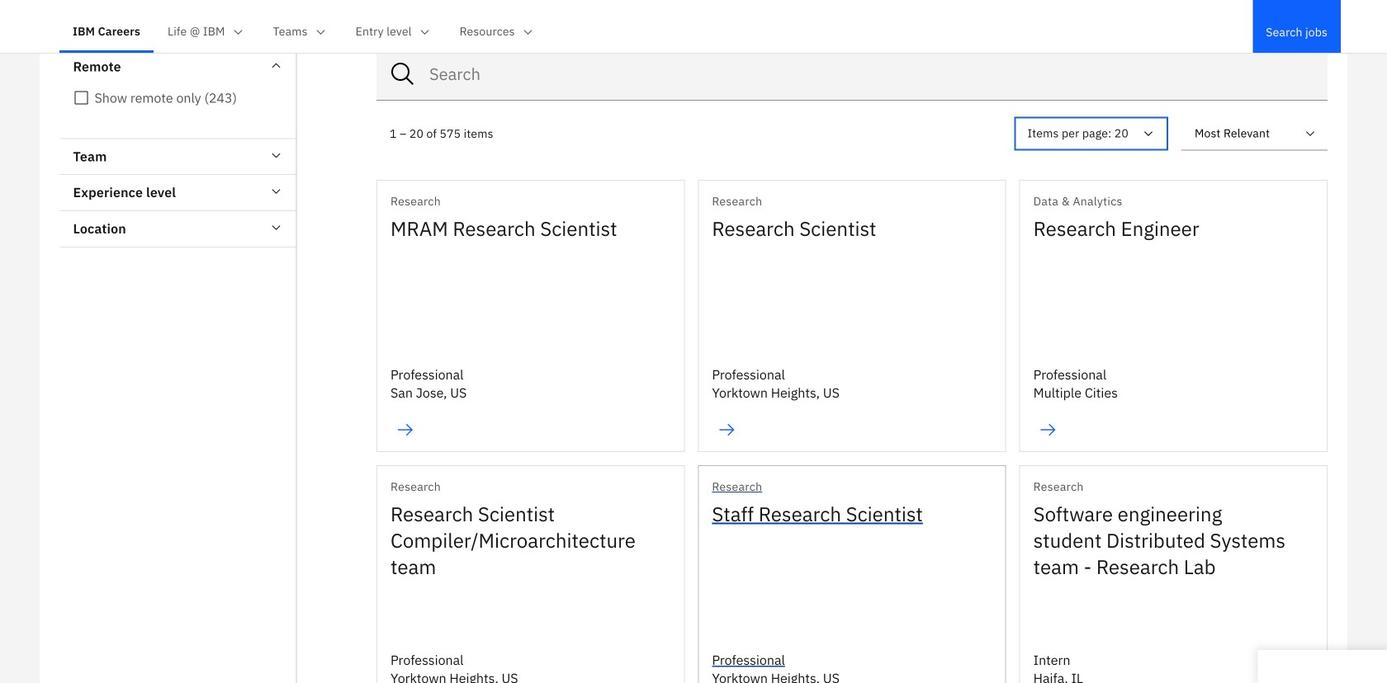 Task type: locate. For each thing, give the bounding box(es) containing it.
open cookie preferences modal section
[[1258, 651, 1387, 684]]



Task type: vqa. For each thing, say whether or not it's contained in the screenshot.
Let's talk Element
no



